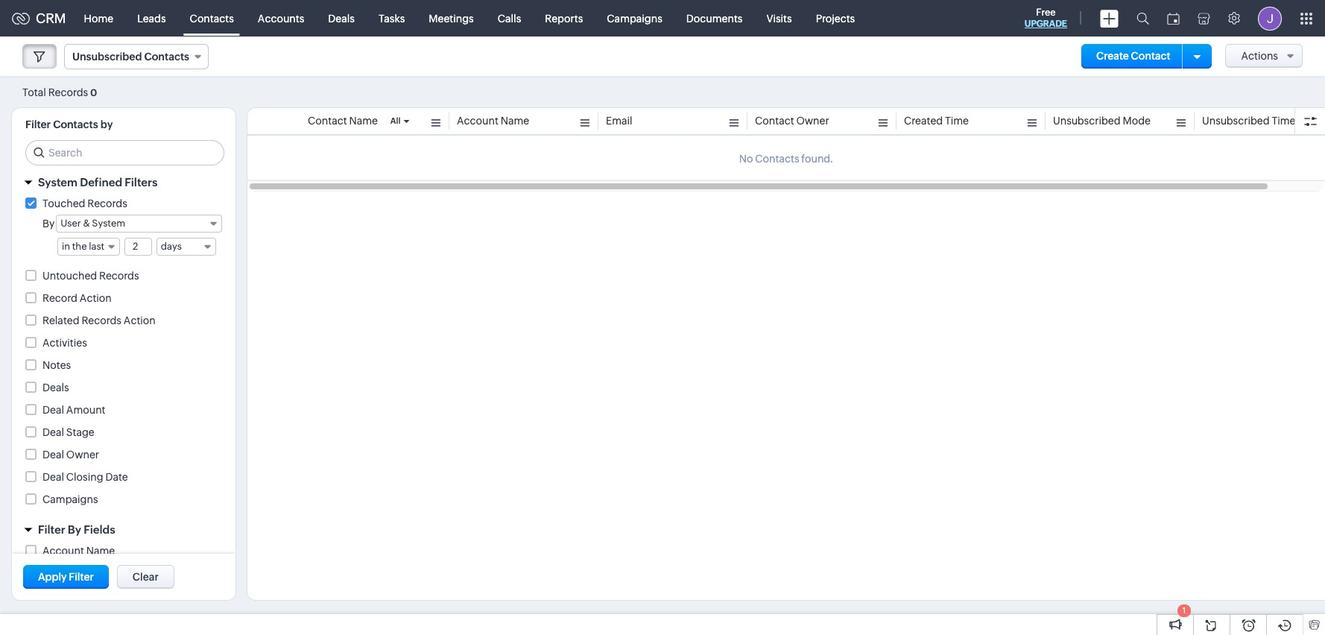 Task type: vqa. For each thing, say whether or not it's contained in the screenshot.
related list
no



Task type: locate. For each thing, give the bounding box(es) containing it.
in the last field
[[57, 238, 120, 256]]

by left fields
[[68, 523, 81, 536]]

in
[[62, 241, 70, 252]]

1 horizontal spatial contact
[[755, 115, 795, 127]]

filter down the total at top left
[[25, 119, 51, 130]]

profile element
[[1250, 0, 1291, 36]]

total
[[22, 86, 46, 98]]

0 horizontal spatial contact
[[308, 115, 347, 127]]

filter for filter by fields
[[38, 523, 65, 536]]

0 horizontal spatial time
[[945, 115, 969, 127]]

campaigns
[[607, 12, 663, 24], [43, 494, 98, 506]]

3 deal from the top
[[43, 449, 64, 461]]

unsubscribed down actions
[[1203, 115, 1270, 127]]

1 horizontal spatial unsubscribed
[[1054, 115, 1121, 127]]

2 horizontal spatial unsubscribed
[[1203, 115, 1270, 127]]

user
[[61, 218, 81, 229]]

1 horizontal spatial by
[[68, 523, 81, 536]]

1 vertical spatial by
[[68, 523, 81, 536]]

1 horizontal spatial system
[[92, 218, 125, 229]]

filter
[[25, 119, 51, 130], [38, 523, 65, 536], [69, 571, 94, 583]]

unsubscribed
[[72, 51, 142, 63], [1054, 115, 1121, 127], [1203, 115, 1270, 127]]

deal for deal amount
[[43, 404, 64, 416]]

0 vertical spatial owner
[[797, 115, 830, 127]]

create menu element
[[1092, 0, 1128, 36]]

unsubscribed for unsubscribed mode
[[1054, 115, 1121, 127]]

1 horizontal spatial action
[[124, 315, 156, 327]]

1 vertical spatial campaigns
[[43, 494, 98, 506]]

contact name
[[308, 115, 378, 127]]

action down untouched records
[[124, 315, 156, 327]]

contacts inside field
[[144, 51, 189, 63]]

1 deal from the top
[[43, 404, 64, 416]]

contacts for filter contacts by
[[53, 119, 98, 130]]

amount
[[66, 404, 106, 416]]

filter contacts by
[[25, 119, 113, 130]]

filter right apply
[[69, 571, 94, 583]]

owner for contact owner
[[797, 115, 830, 127]]

4 deal from the top
[[43, 471, 64, 483]]

1 horizontal spatial deals
[[328, 12, 355, 24]]

system up touched
[[38, 176, 78, 189]]

1 vertical spatial contacts
[[144, 51, 189, 63]]

2 vertical spatial contacts
[[53, 119, 98, 130]]

campaigns link
[[595, 0, 675, 36]]

create menu image
[[1101, 9, 1119, 27]]

calendar image
[[1168, 12, 1180, 24]]

1 horizontal spatial account name
[[457, 115, 530, 127]]

apply
[[38, 571, 67, 583]]

create
[[1097, 50, 1130, 62]]

projects
[[816, 12, 855, 24]]

records left 0
[[48, 86, 88, 98]]

visits
[[767, 12, 792, 24]]

0 horizontal spatial owner
[[66, 449, 99, 461]]

deals down notes
[[43, 382, 69, 394]]

0 horizontal spatial deals
[[43, 382, 69, 394]]

campaigns right reports link on the left
[[607, 12, 663, 24]]

0
[[90, 87, 97, 98]]

unsubscribed up 0
[[72, 51, 142, 63]]

record
[[43, 292, 78, 304]]

unsubscribed mode
[[1054, 115, 1151, 127]]

0 horizontal spatial account
[[43, 545, 84, 557]]

0 vertical spatial campaigns
[[607, 12, 663, 24]]

1 horizontal spatial time
[[1272, 115, 1296, 127]]

2 deal from the top
[[43, 426, 64, 438]]

time
[[945, 115, 969, 127], [1272, 115, 1296, 127]]

1 time from the left
[[945, 115, 969, 127]]

action
[[80, 292, 112, 304], [124, 315, 156, 327]]

deal left stage
[[43, 426, 64, 438]]

action up related records action
[[80, 292, 112, 304]]

deals
[[328, 12, 355, 24], [43, 382, 69, 394]]

system inside field
[[92, 218, 125, 229]]

records down defined at the top left of page
[[87, 198, 127, 210]]

by
[[43, 218, 55, 230], [68, 523, 81, 536]]

contacts for unsubscribed contacts
[[144, 51, 189, 63]]

system inside dropdown button
[[38, 176, 78, 189]]

2 vertical spatial filter
[[69, 571, 94, 583]]

home link
[[72, 0, 125, 36]]

None text field
[[125, 239, 151, 255]]

1 vertical spatial owner
[[66, 449, 99, 461]]

account name
[[457, 115, 530, 127], [43, 545, 115, 557]]

0 vertical spatial deals
[[328, 12, 355, 24]]

filter up apply
[[38, 523, 65, 536]]

deal
[[43, 404, 64, 416], [43, 426, 64, 438], [43, 449, 64, 461], [43, 471, 64, 483]]

profile image
[[1259, 6, 1282, 30]]

projects link
[[804, 0, 867, 36]]

unsubscribed inside unsubscribed contacts field
[[72, 51, 142, 63]]

1 horizontal spatial owner
[[797, 115, 830, 127]]

Search text field
[[26, 141, 224, 165]]

account
[[457, 115, 499, 127], [43, 545, 84, 557]]

deals left tasks
[[328, 12, 355, 24]]

system
[[38, 176, 78, 189], [92, 218, 125, 229]]

filters
[[125, 176, 158, 189]]

0 horizontal spatial account name
[[43, 545, 115, 557]]

reports link
[[533, 0, 595, 36]]

deal for deal closing date
[[43, 471, 64, 483]]

records down last
[[99, 270, 139, 282]]

by
[[100, 119, 113, 130]]

contacts right leads link
[[190, 12, 234, 24]]

filter inside dropdown button
[[38, 523, 65, 536]]

0 vertical spatial by
[[43, 218, 55, 230]]

create contact button
[[1082, 44, 1186, 69]]

tasks link
[[367, 0, 417, 36]]

owner
[[797, 115, 830, 127], [66, 449, 99, 461]]

email
[[606, 115, 633, 127]]

0 horizontal spatial system
[[38, 176, 78, 189]]

deal owner
[[43, 449, 99, 461]]

apply filter button
[[23, 565, 109, 589]]

related
[[43, 315, 79, 327]]

accounts link
[[246, 0, 316, 36]]

1 vertical spatial filter
[[38, 523, 65, 536]]

touched
[[43, 198, 85, 210]]

0 vertical spatial account
[[457, 115, 499, 127]]

deal for deal owner
[[43, 449, 64, 461]]

name
[[349, 115, 378, 127], [501, 115, 530, 127], [86, 545, 115, 557]]

accounts
[[258, 12, 304, 24]]

records for related
[[82, 315, 122, 327]]

by inside dropdown button
[[68, 523, 81, 536]]

1 vertical spatial account
[[43, 545, 84, 557]]

records down record action
[[82, 315, 122, 327]]

contacts
[[190, 12, 234, 24], [144, 51, 189, 63], [53, 119, 98, 130]]

home
[[84, 12, 113, 24]]

contact owner
[[755, 115, 830, 127]]

records for touched
[[87, 198, 127, 210]]

2 horizontal spatial contact
[[1132, 50, 1171, 62]]

deal down deal stage
[[43, 449, 64, 461]]

time right created
[[945, 115, 969, 127]]

records
[[48, 86, 88, 98], [87, 198, 127, 210], [99, 270, 139, 282], [82, 315, 122, 327]]

contacts down leads link
[[144, 51, 189, 63]]

calls link
[[486, 0, 533, 36]]

0 vertical spatial system
[[38, 176, 78, 189]]

contact
[[1132, 50, 1171, 62], [308, 115, 347, 127], [755, 115, 795, 127]]

campaigns down closing
[[43, 494, 98, 506]]

2 time from the left
[[1272, 115, 1296, 127]]

contacts left by
[[53, 119, 98, 130]]

mode
[[1123, 115, 1151, 127]]

by left user
[[43, 218, 55, 230]]

unsubscribed left mode
[[1054, 115, 1121, 127]]

0 horizontal spatial unsubscribed
[[72, 51, 142, 63]]

documents link
[[675, 0, 755, 36]]

upgrade
[[1025, 19, 1068, 29]]

untouched
[[43, 270, 97, 282]]

deal down deal owner
[[43, 471, 64, 483]]

record action
[[43, 292, 112, 304]]

Unsubscribed Contacts field
[[64, 44, 209, 69]]

time for unsubscribed time
[[1272, 115, 1296, 127]]

1 vertical spatial account name
[[43, 545, 115, 557]]

filter inside button
[[69, 571, 94, 583]]

0 horizontal spatial action
[[80, 292, 112, 304]]

system right &
[[92, 218, 125, 229]]

deal up deal stage
[[43, 404, 64, 416]]

time down actions
[[1272, 115, 1296, 127]]

0 vertical spatial filter
[[25, 119, 51, 130]]

1
[[1183, 606, 1186, 615]]

1 vertical spatial system
[[92, 218, 125, 229]]



Task type: describe. For each thing, give the bounding box(es) containing it.
contact inside button
[[1132, 50, 1171, 62]]

0 vertical spatial contacts
[[190, 12, 234, 24]]

calls
[[498, 12, 521, 24]]

filter by fields
[[38, 523, 115, 536]]

actions
[[1242, 50, 1279, 62]]

0 horizontal spatial name
[[86, 545, 115, 557]]

0 horizontal spatial by
[[43, 218, 55, 230]]

days field
[[156, 238, 216, 256]]

meetings link
[[417, 0, 486, 36]]

filter for filter contacts by
[[25, 119, 51, 130]]

filter by fields button
[[12, 517, 236, 543]]

unsubscribed time
[[1203, 115, 1296, 127]]

system defined filters button
[[12, 169, 236, 195]]

unsubscribed for unsubscribed time
[[1203, 115, 1270, 127]]

documents
[[687, 12, 743, 24]]

free
[[1037, 7, 1056, 18]]

0 horizontal spatial campaigns
[[43, 494, 98, 506]]

activities
[[43, 337, 87, 349]]

all
[[391, 116, 401, 125]]

0 vertical spatial account name
[[457, 115, 530, 127]]

days
[[161, 241, 182, 252]]

records for total
[[48, 86, 88, 98]]

touched records
[[43, 198, 127, 210]]

user & system
[[61, 218, 125, 229]]

create contact
[[1097, 50, 1171, 62]]

created time
[[904, 115, 969, 127]]

deal stage
[[43, 426, 94, 438]]

logo image
[[12, 12, 30, 24]]

clear
[[133, 571, 159, 583]]

unsubscribed contacts
[[72, 51, 189, 63]]

deal closing date
[[43, 471, 128, 483]]

search image
[[1137, 12, 1150, 25]]

meetings
[[429, 12, 474, 24]]

crm
[[36, 10, 66, 26]]

the
[[72, 241, 87, 252]]

deal amount
[[43, 404, 106, 416]]

free upgrade
[[1025, 7, 1068, 29]]

reports
[[545, 12, 583, 24]]

owner for deal owner
[[66, 449, 99, 461]]

related records action
[[43, 315, 156, 327]]

last
[[89, 241, 104, 252]]

1 horizontal spatial account
[[457, 115, 499, 127]]

closing
[[66, 471, 103, 483]]

in the last
[[62, 241, 104, 252]]

fields
[[84, 523, 115, 536]]

1 horizontal spatial name
[[349, 115, 378, 127]]

date
[[105, 471, 128, 483]]

0 vertical spatial action
[[80, 292, 112, 304]]

leads link
[[125, 0, 178, 36]]

search element
[[1128, 0, 1159, 37]]

defined
[[80, 176, 122, 189]]

&
[[83, 218, 90, 229]]

untouched records
[[43, 270, 139, 282]]

1 vertical spatial action
[[124, 315, 156, 327]]

notes
[[43, 359, 71, 371]]

apply filter
[[38, 571, 94, 583]]

stage
[[66, 426, 94, 438]]

unsubscribed for unsubscribed contacts
[[72, 51, 142, 63]]

crm link
[[12, 10, 66, 26]]

created
[[904, 115, 943, 127]]

User & System field
[[56, 215, 222, 233]]

records for untouched
[[99, 270, 139, 282]]

1 vertical spatial deals
[[43, 382, 69, 394]]

visits link
[[755, 0, 804, 36]]

total records 0
[[22, 86, 97, 98]]

system defined filters
[[38, 176, 158, 189]]

deal for deal stage
[[43, 426, 64, 438]]

time for created time
[[945, 115, 969, 127]]

contact for contact owner
[[755, 115, 795, 127]]

1 horizontal spatial campaigns
[[607, 12, 663, 24]]

tasks
[[379, 12, 405, 24]]

leads
[[137, 12, 166, 24]]

deals link
[[316, 0, 367, 36]]

2 horizontal spatial name
[[501, 115, 530, 127]]

contact for contact name
[[308, 115, 347, 127]]

contacts link
[[178, 0, 246, 36]]



